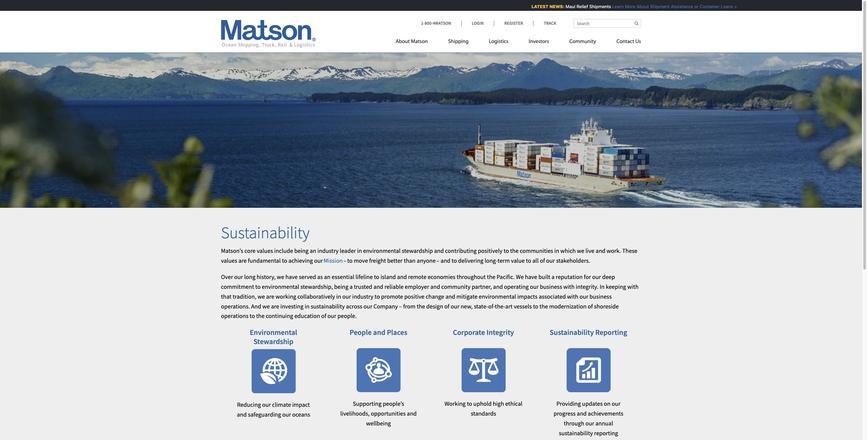 Task type: vqa. For each thing, say whether or not it's contained in the screenshot.
PARTNER,
yes



Task type: describe. For each thing, give the bounding box(es) containing it.
of right design
[[445, 302, 450, 310]]

to inside working to uphold high ethical standards
[[467, 400, 473, 408]]

company
[[374, 302, 398, 310]]

1 horizontal spatial about
[[636, 4, 648, 9]]

the inside matson's core values include being an industry leader in environmental stewardship and contributing positively to the communities in which we live and work. these values are fundamental to achieving our
[[511, 247, 519, 255]]

safeguarding
[[248, 411, 281, 418]]

and right the live
[[596, 247, 606, 255]]

our left annual in the right of the page
[[586, 419, 595, 427]]

and down the community
[[446, 293, 456, 300]]

work.
[[607, 247, 622, 255]]

our left new,
[[451, 302, 460, 310]]

matson
[[411, 39, 428, 44]]

1 vertical spatial are
[[266, 293, 275, 300]]

about matson link
[[396, 36, 438, 49]]

promote
[[381, 293, 404, 300]]

history,
[[257, 273, 276, 281]]

continuing
[[266, 312, 293, 320]]

that
[[221, 293, 232, 300]]

livelihoods,
[[341, 410, 370, 417]]

our up "impacts"
[[530, 283, 539, 291]]

freight
[[369, 256, 386, 264]]

tradition,
[[233, 293, 257, 300]]

learn
[[612, 4, 623, 9]]

and up reliable
[[397, 273, 407, 281]]

of right "all"
[[540, 256, 545, 264]]

people's
[[383, 400, 405, 408]]

supporting people's livelihoods, opportunities and wellbeing
[[341, 400, 417, 427]]

the down and
[[256, 312, 265, 320]]

with up "modernization"
[[568, 293, 579, 300]]

stewardship,
[[301, 283, 333, 291]]

stewardship
[[402, 247, 433, 255]]

logistics
[[489, 39, 509, 44]]

environmental stewardship
[[250, 328, 297, 346]]

track link
[[534, 20, 557, 26]]

people and places
[[350, 328, 408, 337]]

sustainability inside over our long history, we have served as an essential lifeline to island and remote economies throughout the pacific. we have built a reputation for our deep commitment to environmental stewardship, being a trusted and reliable employer and community partner, and operating our business with integrity. in keeping with that tradition, we are working collaboratively in our industry to promote positive change and mitigate environmental impacts associated with our business operations. and we are investing in sustainability across our company – from the design of our new, state-of-the-art vessels to the modernization of shoreside operations to the continuing education of our people.
[[311, 302, 345, 310]]

the up partner,
[[487, 273, 496, 281]]

1 horizontal spatial values
[[257, 247, 273, 255]]

progress
[[554, 410, 576, 417]]

oceans
[[292, 411, 310, 418]]

1-
[[421, 20, 425, 26]]

to up the term
[[504, 247, 509, 255]]

1 vertical spatial business
[[590, 293, 612, 300]]

through
[[564, 419, 585, 427]]

keeping
[[606, 283, 627, 291]]

of left shoreside
[[588, 302, 593, 310]]

over our long history, we have served as an essential lifeline to island and remote economies throughout the pacific. we have built a reputation for our deep commitment to environmental stewardship, being a trusted and reliable employer and community partner, and operating our business with integrity. in keeping with that tradition, we are working collaboratively in our industry to promote positive change and mitigate environmental impacts associated with our business operations. and we are investing in sustainability across our company – from the design of our new, state-of-the-art vessels to the modernization of shoreside operations to the continuing education of our people.
[[221, 273, 639, 320]]

community
[[442, 283, 471, 291]]

our left people. at the left bottom of page
[[328, 312, 337, 320]]

our right the on
[[612, 400, 621, 408]]

contact
[[617, 39, 635, 44]]

to up company
[[375, 293, 380, 300]]

our right for
[[593, 273, 602, 281]]

essential
[[332, 273, 355, 281]]

2 vertical spatial are
[[271, 302, 279, 310]]

2 horizontal spatial environmental
[[479, 293, 517, 300]]

search image
[[635, 21, 639, 25]]

people.
[[338, 312, 357, 320]]

wellbeing
[[366, 419, 391, 427]]

remote
[[409, 273, 427, 281]]

working
[[445, 400, 466, 408]]

and down island
[[374, 283, 384, 291]]

with down reputation at the right of the page
[[564, 283, 575, 291]]

as
[[317, 273, 323, 281]]

positively
[[478, 247, 503, 255]]

change
[[426, 293, 445, 300]]

are inside matson's core values include being an industry leader in environmental stewardship and contributing positively to the communities in which we live and work. these values are fundamental to achieving our
[[239, 256, 247, 264]]

we right and
[[263, 302, 270, 310]]

or
[[694, 4, 698, 9]]

and
[[251, 302, 261, 310]]

with right keeping
[[628, 283, 639, 291]]

matson's
[[221, 247, 244, 255]]

providing
[[557, 400, 581, 408]]

environmental inside matson's core values include being an industry leader in environmental stewardship and contributing positively to the communities in which we live and work. these values are fundamental to achieving our
[[364, 247, 401, 255]]

about matson
[[396, 39, 428, 44]]

an inside matson's core values include being an industry leader in environmental stewardship and contributing positively to the communities in which we live and work. these values are fundamental to achieving our
[[310, 247, 317, 255]]

across
[[346, 302, 363, 310]]

maui
[[565, 4, 575, 9]]

1 horizontal spatial a
[[552, 273, 555, 281]]

800-
[[425, 20, 433, 26]]

of-
[[489, 302, 495, 310]]

shoreside
[[595, 302, 619, 310]]

design
[[427, 302, 444, 310]]

which
[[561, 247, 576, 255]]

community
[[570, 39, 597, 44]]

mitigate
[[457, 293, 478, 300]]

associated
[[539, 293, 566, 300]]

shipping link
[[438, 36, 479, 49]]

reputation
[[556, 273, 583, 281]]

and up change
[[431, 283, 441, 291]]

the down associated
[[540, 302, 548, 310]]

investors link
[[519, 36, 560, 49]]

industry inside over our long history, we have served as an essential lifeline to island and remote economies throughout the pacific. we have built a reputation for our deep commitment to environmental stewardship, being a trusted and reliable employer and community partner, and operating our business with integrity. in keeping with that tradition, we are working collaboratively in our industry to promote positive change and mitigate environmental impacts associated with our business operations. and we are investing in sustainability across our company – from the design of our new, state-of-the-art vessels to the modernization of shoreside operations to the continuing education of our people.
[[353, 293, 374, 300]]

0 horizontal spatial values
[[221, 256, 237, 264]]

the right from
[[417, 302, 425, 310]]

island
[[381, 273, 396, 281]]

to down "impacts"
[[534, 302, 539, 310]]

1-800-4matson link
[[421, 20, 462, 26]]

stakeholders.
[[557, 256, 591, 264]]

– to
[[344, 256, 353, 264]]

reliable
[[385, 283, 404, 291]]

our up commitment
[[234, 273, 243, 281]]

0 horizontal spatial a
[[350, 283, 353, 291]]

our up safeguarding
[[262, 401, 271, 409]]

opportunities
[[371, 410, 406, 417]]

report icon image
[[567, 348, 611, 392]]

supporting
[[353, 400, 382, 408]]

modernization
[[550, 302, 587, 310]]

0 vertical spatial business
[[540, 283, 563, 291]]

annual
[[596, 419, 614, 427]]

more
[[624, 4, 635, 9]]

integrity
[[487, 328, 515, 337]]

partner,
[[472, 283, 492, 291]]

1 have from the left
[[286, 273, 298, 281]]

logistics link
[[479, 36, 519, 49]]

loans
[[720, 4, 732, 9]]

our down "integrity."
[[580, 293, 589, 300]]

throughout
[[457, 273, 486, 281]]

blue matson logo with ocean, shipping, truck, rail and logistics written beneath it. image
[[221, 20, 316, 48]]

>
[[734, 4, 736, 9]]



Task type: locate. For each thing, give the bounding box(es) containing it.
achieving
[[289, 256, 313, 264]]

our left mission
[[314, 256, 323, 264]]

1 horizontal spatial environmental
[[364, 247, 401, 255]]

values down matson's
[[221, 256, 237, 264]]

sustainability for sustainability reporting
[[550, 328, 594, 337]]

0 horizontal spatial business
[[540, 283, 563, 291]]

are up continuing
[[271, 302, 279, 310]]

and up economies
[[441, 256, 451, 264]]

business
[[540, 283, 563, 291], [590, 293, 612, 300]]

about inside the about matson link
[[396, 39, 410, 44]]

employer
[[405, 283, 430, 291]]

leader
[[340, 247, 356, 255]]

2 vertical spatial environmental
[[479, 293, 517, 300]]

1 horizontal spatial industry
[[353, 293, 374, 300]]

1 vertical spatial environmental
[[262, 283, 299, 291]]

new,
[[461, 302, 473, 310]]

education
[[295, 312, 320, 320]]

fundamental
[[248, 256, 281, 264]]

of
[[540, 256, 545, 264], [445, 302, 450, 310], [588, 302, 593, 310], [322, 312, 327, 320]]

and down the reducing
[[237, 411, 247, 418]]

working to uphold high ethical standards
[[445, 400, 523, 417]]

delivering
[[459, 256, 484, 264]]

operations.
[[221, 302, 250, 310]]

being inside matson's core values include being an industry leader in environmental stewardship and contributing positively to the communities in which we live and work. these values are fundamental to achieving our
[[295, 247, 309, 255]]

1 vertical spatial an
[[324, 273, 331, 281]]

move
[[354, 256, 368, 264]]

better
[[388, 256, 403, 264]]

1 vertical spatial sustainability
[[550, 328, 594, 337]]

learn more about shipment assistance or container loans > link
[[612, 4, 736, 9]]

our down the 'climate'
[[283, 411, 291, 418]]

operations
[[221, 312, 249, 320]]

from
[[404, 302, 416, 310]]

positive
[[405, 293, 425, 300]]

shipping
[[449, 39, 469, 44]]

contact us
[[617, 39, 642, 44]]

shipment
[[649, 4, 669, 9]]

with
[[564, 283, 575, 291], [628, 283, 639, 291], [568, 293, 579, 300]]

built
[[539, 273, 551, 281]]

Search search field
[[574, 19, 642, 28]]

1 horizontal spatial have
[[525, 273, 538, 281]]

0 vertical spatial being
[[295, 247, 309, 255]]

to down long
[[256, 283, 261, 291]]

ethical
[[506, 400, 523, 408]]

–
[[399, 302, 402, 310]]

and right opportunities
[[407, 410, 417, 417]]

are left working
[[266, 293, 275, 300]]

sustainability down 'collaboratively'
[[311, 302, 345, 310]]

1-800-4matson
[[421, 20, 452, 26]]

lifeline
[[356, 273, 373, 281]]

and inside providing updates on our progress and achievements through our annual sustainability reporting
[[577, 410, 587, 417]]

the up value
[[511, 247, 519, 255]]

we inside matson's core values include being an industry leader in environmental stewardship and contributing positively to the communities in which we live and work. these values are fundamental to achieving our
[[577, 247, 585, 255]]

about left matson
[[396, 39, 410, 44]]

sustainability inside providing updates on our progress and achievements through our annual sustainability reporting
[[559, 429, 594, 437]]

0 vertical spatial environmental
[[364, 247, 401, 255]]

collaboratively
[[298, 293, 335, 300]]

top menu navigation
[[396, 36, 642, 49]]

latest news: maui relief shipments learn more about shipment assistance or container loans >
[[531, 4, 736, 9]]

being up achieving
[[295, 247, 309, 255]]

in down the "essential"
[[337, 293, 341, 300]]

track
[[544, 20, 557, 26]]

0 horizontal spatial an
[[310, 247, 317, 255]]

have right we
[[525, 273, 538, 281]]

economies
[[428, 273, 456, 281]]

0 horizontal spatial sustainability
[[311, 302, 345, 310]]

high
[[493, 400, 505, 408]]

people
[[350, 328, 372, 337]]

environmental up "the-"
[[479, 293, 517, 300]]

None search field
[[574, 19, 642, 28]]

our right "all"
[[547, 256, 555, 264]]

1 vertical spatial being
[[334, 283, 349, 291]]

to left island
[[374, 273, 380, 281]]

an
[[310, 247, 317, 255], [324, 273, 331, 281]]

industry up mission
[[318, 247, 339, 255]]

register
[[505, 20, 524, 26]]

1 horizontal spatial sustainability
[[550, 328, 594, 337]]

to down and
[[250, 312, 255, 320]]

being inside over our long history, we have served as an essential lifeline to island and remote economies throughout the pacific. we have built a reputation for our deep commitment to environmental stewardship, being a trusted and reliable employer and community partner, and operating our business with integrity. in keeping with that tradition, we are working collaboratively in our industry to promote positive change and mitigate environmental impacts associated with our business operations. and we are investing in sustainability across our company – from the design of our new, state-of-the-art vessels to the modernization of shoreside operations to the continuing education of our people.
[[334, 283, 349, 291]]

we
[[516, 273, 524, 281]]

we left the live
[[577, 247, 585, 255]]

register link
[[494, 20, 534, 26]]

a right built
[[552, 273, 555, 281]]

have
[[286, 273, 298, 281], [525, 273, 538, 281]]

contributing
[[445, 247, 477, 255]]

0 vertical spatial values
[[257, 247, 273, 255]]

0 vertical spatial a
[[552, 273, 555, 281]]

an up achieving
[[310, 247, 317, 255]]

1 horizontal spatial an
[[324, 273, 331, 281]]

relief
[[576, 4, 587, 9]]

served
[[299, 273, 316, 281]]

investing
[[281, 302, 304, 310]]

sustainability up the core
[[221, 222, 310, 243]]

to left uphold
[[467, 400, 473, 408]]

0 vertical spatial industry
[[318, 247, 339, 255]]

all
[[533, 256, 539, 264]]

and left places
[[374, 328, 386, 337]]

0 vertical spatial are
[[239, 256, 247, 264]]

of right education at the bottom left of the page
[[322, 312, 327, 320]]

0 horizontal spatial have
[[286, 273, 298, 281]]

0 horizontal spatial about
[[396, 39, 410, 44]]

matson's core values include being an industry leader in environmental stewardship and contributing positively to the communities in which we live and work. these values are fundamental to achieving our
[[221, 247, 638, 264]]

working
[[276, 293, 297, 300]]

us
[[636, 39, 642, 44]]

in up education at the bottom left of the page
[[305, 302, 310, 310]]

we up and
[[258, 293, 265, 300]]

sustainability down "modernization"
[[550, 328, 594, 337]]

climate
[[272, 401, 291, 409]]

sustainability reporting
[[550, 328, 628, 337]]

industry inside matson's core values include being an industry leader in environmental stewardship and contributing positively to the communities in which we live and work. these values are fundamental to achieving our
[[318, 247, 339, 255]]

mission link
[[324, 256, 343, 264]]

on
[[604, 400, 611, 408]]

1 horizontal spatial being
[[334, 283, 349, 291]]

to left "all"
[[526, 256, 532, 264]]

an inside over our long history, we have served as an essential lifeline to island and remote economies throughout the pacific. we have built a reputation for our deep commitment to environmental stewardship, being a trusted and reliable employer and community partner, and operating our business with integrity. in keeping with that tradition, we are working collaboratively in our industry to promote positive change and mitigate environmental impacts associated with our business operations. and we are investing in sustainability across our company – from the design of our new, state-of-the-art vessels to the modernization of shoreside operations to the continuing education of our people.
[[324, 273, 331, 281]]

our inside matson's core values include being an industry leader in environmental stewardship and contributing positively to the communities in which we live and work. these values are fundamental to achieving our
[[314, 256, 323, 264]]

over
[[221, 273, 233, 281]]

sustainability
[[311, 302, 345, 310], [559, 429, 594, 437]]

environmental
[[364, 247, 401, 255], [262, 283, 299, 291], [479, 293, 517, 300]]

being down the "essential"
[[334, 283, 349, 291]]

corporate
[[453, 328, 485, 337]]

1 vertical spatial a
[[350, 283, 353, 291]]

industry down trusted
[[353, 293, 374, 300]]

0 horizontal spatial being
[[295, 247, 309, 255]]

and up anyone –
[[434, 247, 444, 255]]

being
[[295, 247, 309, 255], [334, 283, 349, 291]]

environmental up freight
[[364, 247, 401, 255]]

2 have from the left
[[525, 273, 538, 281]]

about right "more"
[[636, 4, 648, 9]]

0 vertical spatial an
[[310, 247, 317, 255]]

business down in
[[590, 293, 612, 300]]

our up the across
[[343, 293, 351, 300]]

and
[[434, 247, 444, 255], [596, 247, 606, 255], [441, 256, 451, 264], [397, 273, 407, 281], [374, 283, 384, 291], [431, 283, 441, 291], [494, 283, 503, 291], [446, 293, 456, 300], [374, 328, 386, 337], [407, 410, 417, 417], [577, 410, 587, 417], [237, 411, 247, 418]]

0 vertical spatial sustainability
[[311, 302, 345, 310]]

shipments
[[589, 4, 610, 9]]

community link
[[560, 36, 607, 49]]

sustainability for sustainability
[[221, 222, 310, 243]]

are down the core
[[239, 256, 247, 264]]

1 vertical spatial about
[[396, 39, 410, 44]]

and up through
[[577, 410, 587, 417]]

updates
[[583, 400, 603, 408]]

providing updates on our progress and achievements through our annual sustainability reporting
[[554, 400, 624, 437]]

0 vertical spatial sustainability
[[221, 222, 310, 243]]

container
[[699, 4, 719, 9]]

to down the contributing
[[452, 256, 457, 264]]

have left served on the left bottom of page
[[286, 273, 298, 281]]

impact
[[292, 401, 310, 409]]

investors
[[529, 39, 550, 44]]

to down include
[[282, 256, 287, 264]]

places
[[387, 328, 408, 337]]

in
[[600, 283, 605, 291]]

in
[[357, 247, 362, 255], [555, 247, 560, 255], [337, 293, 341, 300], [305, 302, 310, 310]]

deep
[[603, 273, 616, 281]]

0 horizontal spatial environmental
[[262, 283, 299, 291]]

1 vertical spatial industry
[[353, 293, 374, 300]]

assistance
[[670, 4, 692, 9]]

the-
[[495, 302, 506, 310]]

for
[[584, 273, 592, 281]]

operating
[[505, 283, 529, 291]]

environmental up working
[[262, 283, 299, 291]]

0 vertical spatial about
[[636, 4, 648, 9]]

1 vertical spatial values
[[221, 256, 237, 264]]

reporting
[[596, 328, 628, 337]]

in up "move"
[[357, 247, 362, 255]]

we right history,
[[277, 273, 284, 281]]

in left the which
[[555, 247, 560, 255]]

1 vertical spatial sustainability
[[559, 429, 594, 437]]

a left trusted
[[350, 283, 353, 291]]

0 horizontal spatial industry
[[318, 247, 339, 255]]

0 horizontal spatial sustainability
[[221, 222, 310, 243]]

sustainability down through
[[559, 429, 594, 437]]

an right as
[[324, 273, 331, 281]]

trusted
[[354, 283, 373, 291]]

and inside supporting people's livelihoods, opportunities and wellbeing
[[407, 410, 417, 417]]

than
[[404, 256, 416, 264]]

1 horizontal spatial business
[[590, 293, 612, 300]]

business up associated
[[540, 283, 563, 291]]

our right the across
[[364, 302, 373, 310]]

core
[[245, 247, 256, 255]]

values up the fundamental
[[257, 247, 273, 255]]

and inside reducing our climate impact and safeguarding our oceans
[[237, 411, 247, 418]]

and down pacific.
[[494, 283, 503, 291]]

mission
[[324, 256, 343, 264]]

about
[[636, 4, 648, 9], [396, 39, 410, 44]]

1 horizontal spatial sustainability
[[559, 429, 594, 437]]

a matson ship full of containers sails in the alaska service. image
[[0, 42, 863, 208]]



